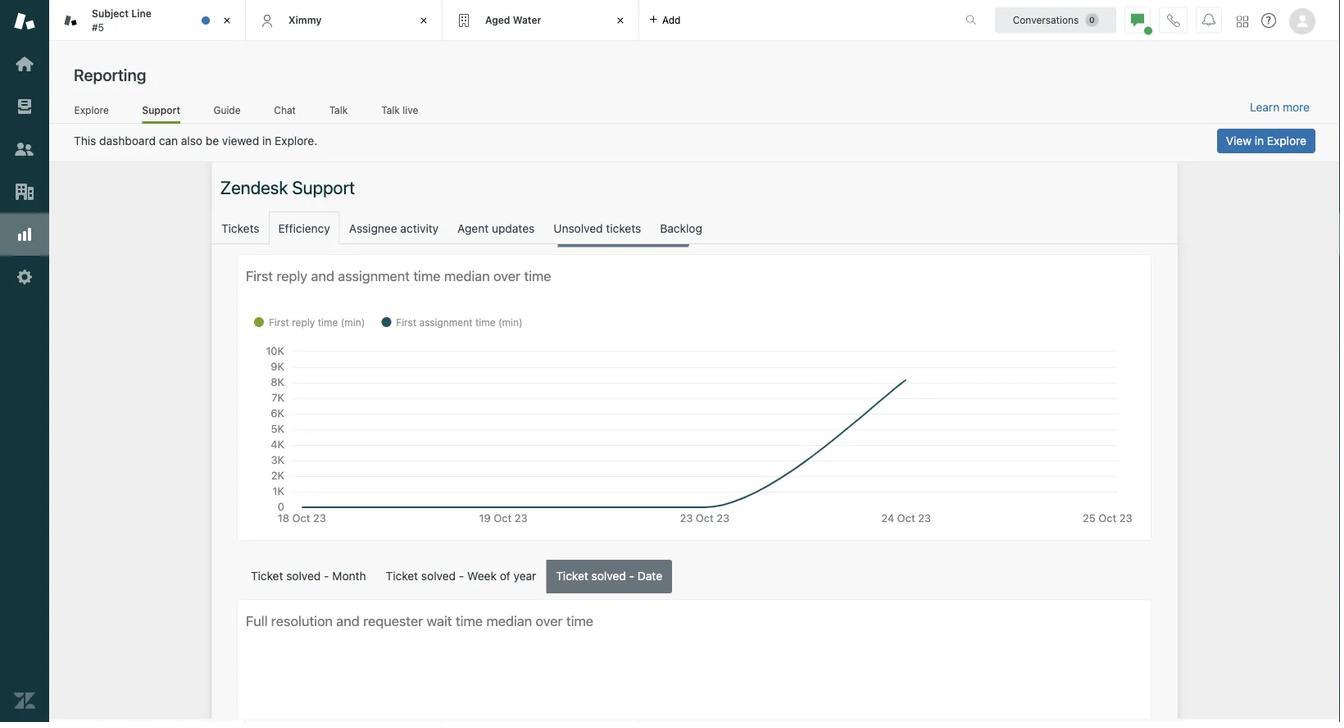 Task type: locate. For each thing, give the bounding box(es) containing it.
guide link
[[213, 104, 241, 121]]

in right 'viewed'
[[262, 134, 272, 148]]

talk live
[[382, 104, 419, 116]]

learn more link
[[1251, 100, 1311, 115]]

0 horizontal spatial in
[[262, 134, 272, 148]]

1 talk from the left
[[329, 104, 348, 116]]

2 talk from the left
[[382, 104, 400, 116]]

close image inside aged water tab
[[613, 12, 629, 29]]

2 in from the left
[[262, 134, 272, 148]]

support link
[[142, 104, 181, 124]]

in right view
[[1255, 134, 1265, 148]]

also
[[181, 134, 203, 148]]

close image left ximmy
[[219, 12, 235, 29]]

explore
[[74, 104, 109, 116], [1268, 134, 1307, 148]]

close image left add popup button
[[613, 12, 629, 29]]

1 close image from the left
[[219, 12, 235, 29]]

0 horizontal spatial talk
[[329, 104, 348, 116]]

talk inside "talk live" link
[[382, 104, 400, 116]]

talk for talk live
[[382, 104, 400, 116]]

aged
[[486, 14, 511, 26]]

0 horizontal spatial close image
[[219, 12, 235, 29]]

customers image
[[14, 139, 35, 160]]

admin image
[[14, 267, 35, 288]]

#5
[[92, 21, 104, 33]]

1 vertical spatial explore
[[1268, 134, 1307, 148]]

explore inside button
[[1268, 134, 1307, 148]]

in
[[1255, 134, 1265, 148], [262, 134, 272, 148]]

ximmy
[[289, 14, 322, 26]]

0 horizontal spatial explore
[[74, 104, 109, 116]]

1 horizontal spatial talk
[[382, 104, 400, 116]]

explore.
[[275, 134, 318, 148]]

explore down learn more link
[[1268, 134, 1307, 148]]

close image
[[219, 12, 235, 29], [613, 12, 629, 29]]

0 vertical spatial explore
[[74, 104, 109, 116]]

zendesk image
[[14, 691, 35, 712]]

aged water
[[486, 14, 542, 26]]

support
[[142, 104, 181, 116]]

tab
[[49, 0, 246, 41]]

learn more
[[1251, 100, 1311, 114]]

talk
[[329, 104, 348, 116], [382, 104, 400, 116]]

1 horizontal spatial in
[[1255, 134, 1265, 148]]

conversations
[[1013, 14, 1080, 26]]

1 horizontal spatial explore
[[1268, 134, 1307, 148]]

2 close image from the left
[[613, 12, 629, 29]]

reporting
[[74, 65, 146, 84]]

1 horizontal spatial close image
[[613, 12, 629, 29]]

talk right chat
[[329, 104, 348, 116]]

1 in from the left
[[1255, 134, 1265, 148]]

talk left 'live'
[[382, 104, 400, 116]]

tabs tab list
[[49, 0, 949, 41]]

explore up 'this'
[[74, 104, 109, 116]]

talk link
[[329, 104, 348, 121]]

subject line #5
[[92, 8, 152, 33]]



Task type: vqa. For each thing, say whether or not it's contained in the screenshot.
1st Close image
yes



Task type: describe. For each thing, give the bounding box(es) containing it.
in inside button
[[1255, 134, 1265, 148]]

view in explore
[[1227, 134, 1307, 148]]

learn
[[1251, 100, 1280, 114]]

close image
[[416, 12, 432, 29]]

add button
[[640, 0, 691, 40]]

explore link
[[74, 104, 109, 121]]

aged water tab
[[443, 0, 640, 41]]

close image inside tab
[[219, 12, 235, 29]]

notifications image
[[1203, 14, 1216, 27]]

zendesk support image
[[14, 11, 35, 32]]

guide
[[214, 104, 241, 116]]

main element
[[0, 0, 49, 723]]

reporting image
[[14, 224, 35, 245]]

organizations image
[[14, 181, 35, 203]]

conversations button
[[996, 7, 1117, 33]]

subject
[[92, 8, 129, 19]]

tab containing subject line
[[49, 0, 246, 41]]

this dashboard can also be viewed in explore.
[[74, 134, 318, 148]]

be
[[206, 134, 219, 148]]

talk live link
[[381, 104, 419, 121]]

dashboard
[[99, 134, 156, 148]]

button displays agent's chat status as online. image
[[1132, 14, 1145, 27]]

this
[[74, 134, 96, 148]]

view in explore button
[[1218, 129, 1316, 153]]

add
[[663, 14, 681, 26]]

more
[[1284, 100, 1311, 114]]

chat
[[274, 104, 296, 116]]

viewed
[[222, 134, 259, 148]]

views image
[[14, 96, 35, 117]]

zendesk products image
[[1238, 16, 1249, 27]]

live
[[403, 104, 419, 116]]

line
[[131, 8, 152, 19]]

can
[[159, 134, 178, 148]]

get help image
[[1262, 13, 1277, 28]]

water
[[513, 14, 542, 26]]

get started image
[[14, 53, 35, 75]]

view
[[1227, 134, 1252, 148]]

ximmy tab
[[246, 0, 443, 41]]

talk for talk
[[329, 104, 348, 116]]

chat link
[[274, 104, 296, 121]]



